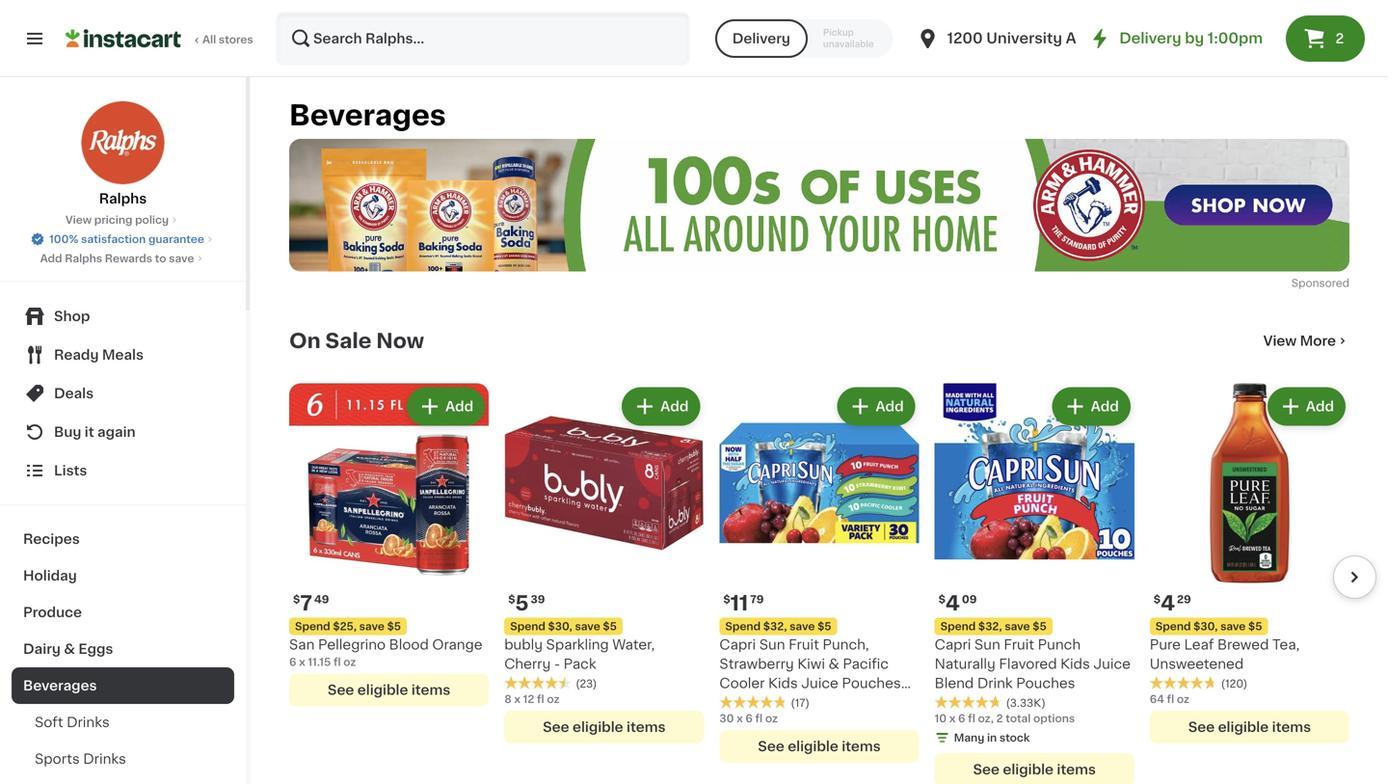Task type: describe. For each thing, give the bounding box(es) containing it.
0 vertical spatial beverages
[[289, 102, 446, 129]]

see eligible items for $ 5 39
[[543, 721, 666, 734]]

fl right 64
[[1168, 694, 1175, 705]]

$32, for 11
[[764, 621, 787, 632]]

delivery by 1:00pm
[[1120, 31, 1263, 45]]

oz inside san pellegrino blood orange 6 x 11.15 fl oz
[[344, 657, 356, 668]]

spend for $ 5 39
[[510, 621, 546, 632]]

san pellegrino blood orange 6 x 11.15 fl oz
[[289, 638, 483, 668]]

items for $ 5 39
[[627, 721, 666, 734]]

total
[[1006, 713, 1031, 724]]

fl inside san pellegrino blood orange 6 x 11.15 fl oz
[[334, 657, 341, 668]]

brewed
[[1218, 638, 1270, 652]]

recipes link
[[12, 521, 234, 557]]

spend $32, save $5 for 11
[[726, 621, 832, 632]]

sports drinks
[[35, 752, 126, 766]]

x for 11
[[737, 713, 743, 724]]

-
[[554, 657, 560, 671]]

see for $ 5 39
[[543, 721, 570, 734]]

kids inside capri sun fruit punch naturally flavored kids juice blend drink pouches
[[1061, 657, 1091, 671]]

$ for $ 4 29
[[1154, 594, 1161, 605]]

capri for 11
[[720, 638, 756, 652]]

blood
[[389, 638, 429, 652]]

stores
[[219, 34, 253, 45]]

shop
[[54, 310, 90, 323]]

dairy
[[23, 642, 61, 656]]

save for $ 4 29
[[1221, 621, 1246, 632]]

save for $ 4 09
[[1005, 621, 1031, 632]]

add for $ 7 49
[[446, 400, 474, 413]]

09
[[962, 594, 977, 605]]

buy
[[54, 425, 81, 439]]

view more link
[[1264, 331, 1350, 351]]

on sale now link
[[289, 329, 424, 353]]

1 vertical spatial ralphs
[[65, 253, 102, 264]]

30
[[720, 713, 734, 724]]

orange
[[432, 638, 483, 652]]

fl for 5
[[537, 694, 545, 705]]

instacart logo image
[[66, 27, 181, 50]]

eligible for $ 5 39
[[573, 721, 624, 734]]

on sale now
[[289, 331, 424, 351]]

juice inside capri sun fruit punch naturally flavored kids juice blend drink pouches
[[1094, 657, 1131, 671]]

2 inside product group
[[997, 713, 1004, 724]]

30 x 6 fl oz
[[720, 713, 778, 724]]

beverages link
[[12, 667, 234, 704]]

see for $ 4 29
[[1189, 721, 1215, 734]]

deals
[[54, 387, 94, 400]]

pouches inside capri sun fruit punch naturally flavored kids juice blend drink pouches
[[1017, 677, 1076, 690]]

ready
[[54, 348, 99, 362]]

pellegrino
[[318, 638, 386, 652]]

fl for 11
[[756, 713, 763, 724]]

sparkling
[[546, 638, 609, 652]]

ave
[[1066, 31, 1094, 45]]

sale
[[326, 331, 372, 351]]

dairy & eggs
[[23, 642, 113, 656]]

juice inside capri sun fruit punch, strawberry kiwi & pacific cooler kids juice pouches variety pack
[[802, 677, 839, 690]]

64
[[1150, 694, 1165, 705]]

fruit for 11
[[789, 638, 820, 652]]

Search field
[[278, 14, 688, 64]]

dairy & eggs link
[[12, 631, 234, 667]]

see eligible items button for $ 4 29
[[1150, 711, 1350, 744]]

1 vertical spatial beverages
[[23, 679, 97, 692]]

x inside san pellegrino blood orange 6 x 11.15 fl oz
[[299, 657, 305, 668]]

shop link
[[12, 297, 234, 336]]

fl for 4
[[968, 713, 976, 724]]

all stores link
[[66, 12, 255, 66]]

again
[[97, 425, 136, 439]]

ready meals button
[[12, 336, 234, 374]]

save for $ 11 79
[[790, 621, 815, 632]]

holiday
[[23, 569, 77, 583]]

capri sun fruit punch, strawberry kiwi & pacific cooler kids juice pouches variety pack
[[720, 638, 902, 710]]

nsored
[[1313, 278, 1350, 288]]

options
[[1034, 713, 1076, 724]]

eligible for $ 4 09
[[1003, 763, 1054, 777]]

see eligible items button for $ 7 49
[[289, 674, 489, 707]]

buy it again link
[[12, 413, 234, 451]]

add for $ 4 29
[[1307, 400, 1335, 413]]

see eligible items button for $ 5 39
[[505, 711, 704, 744]]

$5 for $ 4 29
[[1249, 621, 1263, 632]]

oz down variety on the bottom of the page
[[766, 713, 778, 724]]

pacific
[[843, 657, 889, 671]]

add button for $ 4 09
[[1055, 389, 1129, 424]]

soft drinks
[[35, 716, 110, 729]]

save down guarantee at the top left
[[169, 253, 194, 264]]

see eligible items button for $ 4 09
[[935, 753, 1135, 784]]

all stores
[[203, 34, 253, 45]]

100% satisfaction guarantee button
[[30, 228, 216, 247]]

8 x 12 fl oz
[[505, 694, 560, 705]]

add ralphs rewards to save
[[40, 253, 194, 264]]

view pricing policy
[[65, 215, 169, 225]]

produce link
[[12, 594, 234, 631]]

see eligible items for $ 7 49
[[328, 684, 451, 697]]

spend $25, save $5
[[295, 621, 401, 632]]

kiwi
[[798, 657, 826, 671]]

oz right 64
[[1177, 694, 1190, 705]]

pouches inside capri sun fruit punch, strawberry kiwi & pacific cooler kids juice pouches variety pack
[[842, 677, 902, 690]]

punch,
[[823, 638, 870, 652]]

$ for $ 5 39
[[508, 594, 516, 605]]

100% satisfaction guarantee
[[49, 234, 204, 244]]

39
[[531, 594, 545, 605]]

delivery by 1:00pm link
[[1089, 27, 1263, 50]]

oz right 12 at the left of the page
[[547, 694, 560, 705]]

(17)
[[791, 698, 810, 709]]

many in stock
[[954, 733, 1030, 743]]

fruit for 4
[[1004, 638, 1035, 652]]

add ralphs rewards to save link
[[40, 251, 206, 266]]

spend for $ 7 49
[[295, 621, 330, 632]]

10
[[935, 713, 947, 724]]

more
[[1301, 334, 1337, 348]]

all
[[203, 34, 216, 45]]

add button for $ 11 79
[[839, 389, 914, 424]]

& inside capri sun fruit punch, strawberry kiwi & pacific cooler kids juice pouches variety pack
[[829, 657, 840, 671]]

ralphs link
[[81, 100, 165, 208]]

produce
[[23, 606, 82, 619]]

kids inside capri sun fruit punch, strawberry kiwi & pacific cooler kids juice pouches variety pack
[[769, 677, 798, 690]]

service type group
[[715, 19, 894, 58]]

4 product group from the left
[[935, 383, 1135, 784]]

6 inside san pellegrino blood orange 6 x 11.15 fl oz
[[289, 657, 297, 668]]

strawberry
[[720, 657, 794, 671]]

79
[[751, 594, 764, 605]]

sports
[[35, 752, 80, 766]]

$5 for $ 5 39
[[603, 621, 617, 632]]

lists
[[54, 464, 87, 477]]

oz,
[[978, 713, 994, 724]]

lists link
[[12, 451, 234, 490]]

4 for capri
[[946, 593, 960, 614]]

see eligible items for $ 4 29
[[1189, 721, 1312, 734]]

on
[[289, 331, 321, 351]]

view for view more
[[1264, 334, 1297, 348]]

(23)
[[576, 679, 597, 689]]

1200
[[948, 31, 983, 45]]

0 horizontal spatial &
[[64, 642, 75, 656]]

$30, for 4
[[1194, 621, 1218, 632]]

soft
[[35, 716, 63, 729]]

drinks for sports drinks
[[83, 752, 126, 766]]

naturally
[[935, 657, 996, 671]]

product group containing 7
[[289, 383, 489, 707]]

1200 university ave button
[[917, 12, 1094, 66]]

view for view pricing policy
[[65, 215, 92, 225]]

holiday link
[[12, 557, 234, 594]]

spend $32, save $5 for 4
[[941, 621, 1047, 632]]

view more
[[1264, 334, 1337, 348]]

drink
[[978, 677, 1013, 690]]



Task type: vqa. For each thing, say whether or not it's contained in the screenshot.


Task type: locate. For each thing, give the bounding box(es) containing it.
$ inside $ 7 49
[[293, 594, 300, 605]]

x right 8 on the bottom left of the page
[[514, 694, 521, 705]]

2 capri from the left
[[935, 638, 972, 652]]

drinks up the sports drinks
[[67, 716, 110, 729]]

0 horizontal spatial capri
[[720, 638, 756, 652]]

item carousel region
[[262, 376, 1377, 784]]

eligible down (17)
[[788, 740, 839, 753]]

pricing
[[94, 215, 133, 225]]

items for $ 7 49
[[412, 684, 451, 697]]

eligible down (120)
[[1219, 721, 1269, 734]]

add for $ 5 39
[[661, 400, 689, 413]]

1 horizontal spatial &
[[829, 657, 840, 671]]

$ left 49
[[293, 594, 300, 605]]

save right $25,
[[359, 621, 385, 632]]

3 add button from the left
[[839, 389, 914, 424]]

unsweetened
[[1150, 657, 1244, 671]]

0 vertical spatial 2
[[1336, 32, 1345, 45]]

product group containing 11
[[720, 383, 920, 763]]

pack inside bubly sparkling water, cherry - pack
[[564, 657, 597, 671]]

capri up strawberry
[[720, 638, 756, 652]]

$ inside $ 5 39
[[508, 594, 516, 605]]

rewards
[[105, 253, 152, 264]]

2 $ from the left
[[724, 594, 731, 605]]

$32, for 4
[[979, 621, 1003, 632]]

1 horizontal spatial fruit
[[1004, 638, 1035, 652]]

&
[[64, 642, 75, 656], [829, 657, 840, 671]]

1 add button from the left
[[409, 389, 483, 424]]

spend $32, save $5 down 79
[[726, 621, 832, 632]]

see eligible items button down (23)
[[505, 711, 704, 744]]

$5 up the brewed
[[1249, 621, 1263, 632]]

5 spend from the left
[[1156, 621, 1192, 632]]

policy
[[135, 215, 169, 225]]

5
[[516, 593, 529, 614]]

meals
[[102, 348, 144, 362]]

see eligible items down (120)
[[1189, 721, 1312, 734]]

0 horizontal spatial delivery
[[733, 32, 791, 45]]

sun inside capri sun fruit punch, strawberry kiwi & pacific cooler kids juice pouches variety pack
[[760, 638, 786, 652]]

capri
[[720, 638, 756, 652], [935, 638, 972, 652]]

save for $ 5 39
[[575, 621, 601, 632]]

pack down sparkling
[[564, 657, 597, 671]]

6 for 4
[[959, 713, 966, 724]]

spend $30, save $5 for 5
[[510, 621, 617, 632]]

ralphs
[[99, 192, 147, 205], [65, 253, 102, 264]]

4 $ from the left
[[939, 594, 946, 605]]

see eligible items down san pellegrino blood orange 6 x 11.15 fl oz
[[328, 684, 451, 697]]

2 4 from the left
[[1161, 593, 1176, 614]]

drinks for soft drinks
[[67, 716, 110, 729]]

$5 up punch,
[[818, 621, 832, 632]]

6 for 11
[[746, 713, 753, 724]]

$5 up punch
[[1033, 621, 1047, 632]]

many
[[954, 733, 985, 743]]

$ for $ 11 79
[[724, 594, 731, 605]]

0 vertical spatial ralphs
[[99, 192, 147, 205]]

1 horizontal spatial kids
[[1061, 657, 1091, 671]]

$ left 79
[[724, 594, 731, 605]]

items down blood at the left of page
[[412, 684, 451, 697]]

1 spend $30, save $5 from the left
[[510, 621, 617, 632]]

3 $ from the left
[[508, 594, 516, 605]]

capri inside capri sun fruit punch, strawberry kiwi & pacific cooler kids juice pouches variety pack
[[720, 638, 756, 652]]

see eligible items button
[[289, 674, 489, 707], [505, 711, 704, 744], [1150, 711, 1350, 744], [720, 730, 920, 763], [935, 753, 1135, 784]]

6 up many
[[959, 713, 966, 724]]

save up kiwi
[[790, 621, 815, 632]]

items down tea,
[[1273, 721, 1312, 734]]

2 $32, from the left
[[979, 621, 1003, 632]]

$ inside $ 4 29
[[1154, 594, 1161, 605]]

0 vertical spatial pack
[[564, 657, 597, 671]]

0 horizontal spatial spend $30, save $5
[[510, 621, 617, 632]]

pack inside capri sun fruit punch, strawberry kiwi & pacific cooler kids juice pouches variety pack
[[771, 696, 803, 710]]

3 spend from the left
[[510, 621, 546, 632]]

1 vertical spatial drinks
[[83, 752, 126, 766]]

eligible down san pellegrino blood orange 6 x 11.15 fl oz
[[358, 684, 408, 697]]

items left the 30
[[627, 721, 666, 734]]

kids down punch
[[1061, 657, 1091, 671]]

see for $ 7 49
[[328, 684, 354, 697]]

pouches down flavored
[[1017, 677, 1076, 690]]

see eligible items for $ 11 79
[[758, 740, 881, 753]]

$ for $ 4 09
[[939, 594, 946, 605]]

2 spend $32, save $5 from the left
[[941, 621, 1047, 632]]

0 horizontal spatial juice
[[802, 677, 839, 690]]

0 horizontal spatial $32,
[[764, 621, 787, 632]]

100%
[[49, 234, 79, 244]]

1 horizontal spatial view
[[1264, 334, 1297, 348]]

guarantee
[[148, 234, 204, 244]]

1 horizontal spatial delivery
[[1120, 31, 1182, 45]]

1 horizontal spatial 4
[[1161, 593, 1176, 614]]

$30, for 5
[[548, 621, 573, 632]]

$ 7 49
[[293, 593, 329, 614]]

kids up (17)
[[769, 677, 798, 690]]

fruit inside capri sun fruit punch naturally flavored kids juice blend drink pouches
[[1004, 638, 1035, 652]]

oz down pellegrino
[[344, 657, 356, 668]]

$ inside $ 11 79
[[724, 594, 731, 605]]

spend $30, save $5 for 4
[[1156, 621, 1263, 632]]

leaf
[[1185, 638, 1215, 652]]

$ left the 29
[[1154, 594, 1161, 605]]

0 horizontal spatial 2
[[997, 713, 1004, 724]]

$ 5 39
[[508, 593, 545, 614]]

$30, up sparkling
[[548, 621, 573, 632]]

2 product group from the left
[[505, 383, 704, 744]]

sun up naturally
[[975, 638, 1001, 652]]

eligible for $ 4 29
[[1219, 721, 1269, 734]]

0 horizontal spatial 6
[[289, 657, 297, 668]]

fl left oz,
[[968, 713, 976, 724]]

4 for pure
[[1161, 593, 1176, 614]]

29
[[1178, 594, 1192, 605]]

view pricing policy link
[[65, 212, 180, 228]]

fl right 12 at the left of the page
[[537, 694, 545, 705]]

0 horizontal spatial spend $32, save $5
[[726, 621, 832, 632]]

0 vertical spatial juice
[[1094, 657, 1131, 671]]

11
[[731, 593, 749, 614]]

0 vertical spatial view
[[65, 215, 92, 225]]

& left eggs
[[64, 642, 75, 656]]

add button for $ 5 39
[[624, 389, 699, 424]]

stock
[[1000, 733, 1030, 743]]

spend $30, save $5 up leaf
[[1156, 621, 1263, 632]]

0 horizontal spatial view
[[65, 215, 92, 225]]

1 horizontal spatial capri
[[935, 638, 972, 652]]

bubly
[[505, 638, 543, 652]]

0 horizontal spatial pouches
[[842, 677, 902, 690]]

see for $ 11 79
[[758, 740, 785, 753]]

2 pouches from the left
[[1017, 677, 1076, 690]]

1 pouches from the left
[[842, 677, 902, 690]]

spo
[[1292, 278, 1313, 288]]

1 horizontal spatial spend $32, save $5
[[941, 621, 1047, 632]]

punch
[[1038, 638, 1081, 652]]

spend up pure
[[1156, 621, 1192, 632]]

1 horizontal spatial $32,
[[979, 621, 1003, 632]]

water,
[[613, 638, 655, 652]]

items for $ 11 79
[[842, 740, 881, 753]]

ready meals
[[54, 348, 144, 362]]

ralphs down the 100%
[[65, 253, 102, 264]]

$5 up water, on the bottom left
[[603, 621, 617, 632]]

2 $5 from the left
[[818, 621, 832, 632]]

11.15
[[308, 657, 331, 668]]

1 $5 from the left
[[387, 621, 401, 632]]

items for $ 4 09
[[1057, 763, 1096, 777]]

5 add button from the left
[[1270, 389, 1344, 424]]

capri sun fruit punch naturally flavored kids juice blend drink pouches
[[935, 638, 1131, 690]]

0 horizontal spatial sun
[[760, 638, 786, 652]]

see down 11.15 at the left bottom of page
[[328, 684, 354, 697]]

2 inside button
[[1336, 32, 1345, 45]]

add for $ 4 09
[[1091, 400, 1120, 413]]

pouches
[[842, 677, 902, 690], [1017, 677, 1076, 690]]

cooler
[[720, 677, 765, 690]]

4 spend from the left
[[941, 621, 976, 632]]

add for $ 11 79
[[876, 400, 904, 413]]

2 horizontal spatial 6
[[959, 713, 966, 724]]

ralphs up view pricing policy link
[[99, 192, 147, 205]]

pure leaf brewed tea, unsweetened
[[1150, 638, 1300, 671]]

x for 5
[[514, 694, 521, 705]]

eligible down the stock
[[1003, 763, 1054, 777]]

4 left the 29
[[1161, 593, 1176, 614]]

save for $ 7 49
[[359, 621, 385, 632]]

spend for $ 4 09
[[941, 621, 976, 632]]

now
[[376, 331, 424, 351]]

beverages
[[289, 102, 446, 129], [23, 679, 97, 692]]

1 horizontal spatial 6
[[746, 713, 753, 724]]

2
[[1336, 32, 1345, 45], [997, 713, 1004, 724]]

1 $ from the left
[[293, 594, 300, 605]]

capri for 4
[[935, 638, 972, 652]]

12
[[523, 694, 535, 705]]

1 fruit from the left
[[789, 638, 820, 652]]

$ inside $ 4 09
[[939, 594, 946, 605]]

fruit up flavored
[[1004, 638, 1035, 652]]

• sponsored: 100s of uses all around your home, shop now image
[[289, 139, 1350, 271]]

spend up san
[[295, 621, 330, 632]]

satisfaction
[[81, 234, 146, 244]]

see eligible items down the stock
[[974, 763, 1096, 777]]

x for 4
[[950, 713, 956, 724]]

view
[[65, 215, 92, 225], [1264, 334, 1297, 348]]

see
[[328, 684, 354, 697], [543, 721, 570, 734], [1189, 721, 1215, 734], [758, 740, 785, 753], [974, 763, 1000, 777]]

1 vertical spatial &
[[829, 657, 840, 671]]

add button for $ 7 49
[[409, 389, 483, 424]]

$
[[293, 594, 300, 605], [724, 594, 731, 605], [508, 594, 516, 605], [939, 594, 946, 605], [1154, 594, 1161, 605]]

sun inside capri sun fruit punch naturally flavored kids juice blend drink pouches
[[975, 638, 1001, 652]]

product group containing 5
[[505, 383, 704, 744]]

1 spend from the left
[[295, 621, 330, 632]]

1:00pm
[[1208, 31, 1263, 45]]

1 vertical spatial juice
[[802, 677, 839, 690]]

2 spend from the left
[[726, 621, 761, 632]]

1 vertical spatial kids
[[769, 677, 798, 690]]

1 $30, from the left
[[548, 621, 573, 632]]

3 product group from the left
[[720, 383, 920, 763]]

1 4 from the left
[[946, 593, 960, 614]]

see eligible items for $ 4 09
[[974, 763, 1096, 777]]

$30, up leaf
[[1194, 621, 1218, 632]]

spend for $ 4 29
[[1156, 621, 1192, 632]]

4 $5 from the left
[[1033, 621, 1047, 632]]

spend up bubly
[[510, 621, 546, 632]]

1 horizontal spatial $30,
[[1194, 621, 1218, 632]]

2 add button from the left
[[624, 389, 699, 424]]

x right the 30
[[737, 713, 743, 724]]

save up the brewed
[[1221, 621, 1246, 632]]

fruit up kiwi
[[789, 638, 820, 652]]

see down 30 x 6 fl oz
[[758, 740, 785, 753]]

pack up 30 x 6 fl oz
[[771, 696, 803, 710]]

delivery for delivery
[[733, 32, 791, 45]]

1 horizontal spatial beverages
[[289, 102, 446, 129]]

add button for $ 4 29
[[1270, 389, 1344, 424]]

see eligible items button for $ 11 79
[[720, 730, 920, 763]]

6 down variety on the bottom of the page
[[746, 713, 753, 724]]

spend $32, save $5 down 09
[[941, 621, 1047, 632]]

0 horizontal spatial beverages
[[23, 679, 97, 692]]

0 horizontal spatial $30,
[[548, 621, 573, 632]]

$32, up naturally
[[979, 621, 1003, 632]]

$ left 09
[[939, 594, 946, 605]]

5 $5 from the left
[[1249, 621, 1263, 632]]

spend $30, save $5 up sparkling
[[510, 621, 617, 632]]

2 sun from the left
[[975, 638, 1001, 652]]

pure
[[1150, 638, 1181, 652]]

see down 8 x 12 fl oz
[[543, 721, 570, 734]]

$ 4 29
[[1154, 593, 1192, 614]]

variety
[[720, 696, 767, 710]]

fl down variety on the bottom of the page
[[756, 713, 763, 724]]

fl right 11.15 at the left bottom of page
[[334, 657, 341, 668]]

sun for 11
[[760, 638, 786, 652]]

spend
[[295, 621, 330, 632], [726, 621, 761, 632], [510, 621, 546, 632], [941, 621, 976, 632], [1156, 621, 1192, 632]]

see eligible items button down san pellegrino blood orange 6 x 11.15 fl oz
[[289, 674, 489, 707]]

$5 for $ 4 09
[[1033, 621, 1047, 632]]

64 fl oz
[[1150, 694, 1190, 705]]

drinks down soft drinks link
[[83, 752, 126, 766]]

save up sparkling
[[575, 621, 601, 632]]

add button
[[409, 389, 483, 424], [624, 389, 699, 424], [839, 389, 914, 424], [1055, 389, 1129, 424], [1270, 389, 1344, 424]]

buy it again
[[54, 425, 136, 439]]

0 vertical spatial &
[[64, 642, 75, 656]]

$5 up blood at the left of page
[[387, 621, 401, 632]]

1 horizontal spatial sun
[[975, 638, 1001, 652]]

pouches down pacific
[[842, 677, 902, 690]]

5 $ from the left
[[1154, 594, 1161, 605]]

items down pacific
[[842, 740, 881, 753]]

1 vertical spatial view
[[1264, 334, 1297, 348]]

1 horizontal spatial 2
[[1336, 32, 1345, 45]]

$32, down 79
[[764, 621, 787, 632]]

eligible for $ 11 79
[[788, 740, 839, 753]]

1 vertical spatial 2
[[997, 713, 1004, 724]]

items down options
[[1057, 763, 1096, 777]]

1 horizontal spatial pack
[[771, 696, 803, 710]]

4 left 09
[[946, 593, 960, 614]]

university
[[987, 31, 1063, 45]]

spend down $ 4 09
[[941, 621, 976, 632]]

spend for $ 11 79
[[726, 621, 761, 632]]

it
[[85, 425, 94, 439]]

$ 11 79
[[724, 593, 764, 614]]

(120)
[[1222, 679, 1248, 689]]

0 vertical spatial kids
[[1061, 657, 1091, 671]]

eggs
[[78, 642, 113, 656]]

1 product group from the left
[[289, 383, 489, 707]]

1 horizontal spatial juice
[[1094, 657, 1131, 671]]

$5
[[387, 621, 401, 632], [818, 621, 832, 632], [603, 621, 617, 632], [1033, 621, 1047, 632], [1249, 621, 1263, 632]]

0 horizontal spatial fruit
[[789, 638, 820, 652]]

delivery
[[1120, 31, 1182, 45], [733, 32, 791, 45]]

recipes
[[23, 532, 80, 546]]

view left more
[[1264, 334, 1297, 348]]

10 x 6 fl oz, 2 total options
[[935, 713, 1076, 724]]

$5 for $ 7 49
[[387, 621, 401, 632]]

ralphs logo image
[[81, 100, 165, 185]]

1 horizontal spatial spend $30, save $5
[[1156, 621, 1263, 632]]

spend down $ 11 79
[[726, 621, 761, 632]]

2 fruit from the left
[[1004, 638, 1035, 652]]

items for $ 4 29
[[1273, 721, 1312, 734]]

$ for $ 7 49
[[293, 594, 300, 605]]

see eligible items button down (120)
[[1150, 711, 1350, 744]]

san
[[289, 638, 315, 652]]

sports drinks link
[[12, 741, 234, 777]]

eligible down (23)
[[573, 721, 624, 734]]

flavored
[[999, 657, 1058, 671]]

capri inside capri sun fruit punch naturally flavored kids juice blend drink pouches
[[935, 638, 972, 652]]

3 $5 from the left
[[603, 621, 617, 632]]

1 spend $32, save $5 from the left
[[726, 621, 832, 632]]

& down punch,
[[829, 657, 840, 671]]

deals link
[[12, 374, 234, 413]]

save up flavored
[[1005, 621, 1031, 632]]

sun for 4
[[975, 638, 1001, 652]]

see down 64 fl oz at right bottom
[[1189, 721, 1215, 734]]

6 down san
[[289, 657, 297, 668]]

product group
[[289, 383, 489, 707], [505, 383, 704, 744], [720, 383, 920, 763], [935, 383, 1135, 784], [1150, 383, 1350, 744]]

2 spend $30, save $5 from the left
[[1156, 621, 1263, 632]]

2 $30, from the left
[[1194, 621, 1218, 632]]

delivery inside button
[[733, 32, 791, 45]]

$ left 39
[[508, 594, 516, 605]]

x right 10
[[950, 713, 956, 724]]

see down many in stock
[[974, 763, 1000, 777]]

see eligible items
[[328, 684, 451, 697], [543, 721, 666, 734], [1189, 721, 1312, 734], [758, 740, 881, 753], [974, 763, 1096, 777]]

delivery for delivery by 1:00pm
[[1120, 31, 1182, 45]]

bubly sparkling water, cherry - pack
[[505, 638, 655, 671]]

1 horizontal spatial pouches
[[1017, 677, 1076, 690]]

0 horizontal spatial kids
[[769, 677, 798, 690]]

x left 11.15 at the left bottom of page
[[299, 657, 305, 668]]

1 sun from the left
[[760, 638, 786, 652]]

eligible for $ 7 49
[[358, 684, 408, 697]]

capri up naturally
[[935, 638, 972, 652]]

see eligible items button down the stock
[[935, 753, 1135, 784]]

None search field
[[276, 12, 690, 66]]

see eligible items button down (17)
[[720, 730, 920, 763]]

4 add button from the left
[[1055, 389, 1129, 424]]

5 product group from the left
[[1150, 383, 1350, 744]]

fruit
[[789, 638, 820, 652], [1004, 638, 1035, 652]]

sun up strawberry
[[760, 638, 786, 652]]

see eligible items down (23)
[[543, 721, 666, 734]]

1 vertical spatial pack
[[771, 696, 803, 710]]

0 vertical spatial drinks
[[67, 716, 110, 729]]

see eligible items down (17)
[[758, 740, 881, 753]]

see for $ 4 09
[[974, 763, 1000, 777]]

delivery button
[[715, 19, 808, 58]]

1 $32, from the left
[[764, 621, 787, 632]]

$25,
[[333, 621, 357, 632]]

view up the 100%
[[65, 215, 92, 225]]

$5 for $ 11 79
[[818, 621, 832, 632]]

fruit inside capri sun fruit punch, strawberry kiwi & pacific cooler kids juice pouches variety pack
[[789, 638, 820, 652]]

0 horizontal spatial 4
[[946, 593, 960, 614]]

soft drinks link
[[12, 704, 234, 741]]

0 horizontal spatial pack
[[564, 657, 597, 671]]

1 capri from the left
[[720, 638, 756, 652]]



